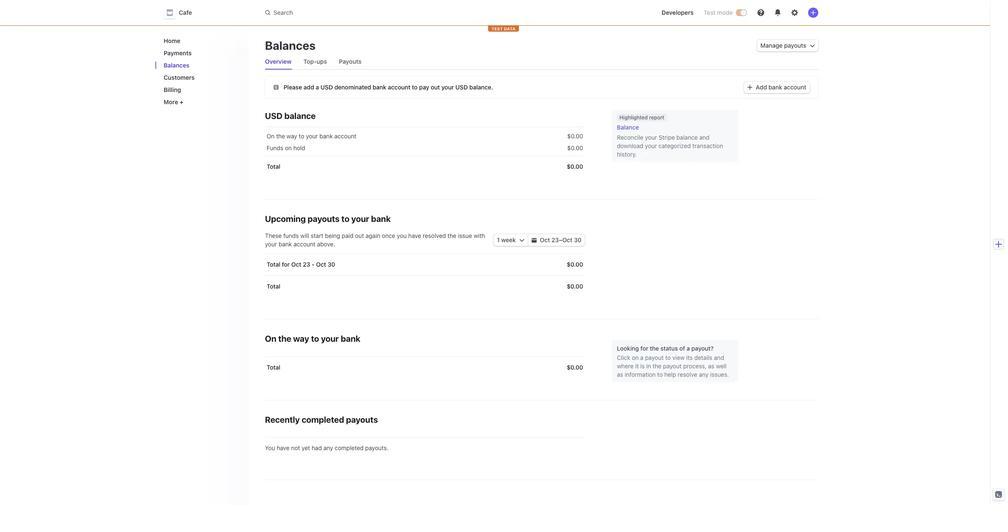 Task type: vqa. For each thing, say whether or not it's contained in the screenshot.
'subscriptions' to the bottom
no



Task type: locate. For each thing, give the bounding box(es) containing it.
payouts right manage
[[784, 42, 806, 49]]

recently completed payouts
[[265, 415, 378, 425]]

balance up categorized
[[677, 134, 698, 141]]

1 horizontal spatial for
[[641, 345, 648, 352]]

balances link
[[160, 58, 241, 72]]

30 right -
[[328, 261, 335, 268]]

1 horizontal spatial out
[[431, 83, 440, 91]]

1 row from the top
[[265, 127, 585, 144]]

being
[[325, 232, 340, 239]]

on up it
[[632, 354, 639, 361]]

4 row from the top
[[265, 254, 585, 276]]

balances down payments on the left of the page
[[164, 62, 189, 69]]

balance
[[617, 124, 639, 131]]

transaction
[[692, 142, 723, 149]]

payout up help
[[663, 363, 682, 370]]

resolve
[[678, 371, 697, 378]]

Search search field
[[260, 5, 498, 20]]

yet
[[302, 445, 310, 452]]

1 total from the top
[[267, 163, 280, 170]]

1 vertical spatial for
[[641, 345, 648, 352]]

30
[[574, 236, 581, 244], [328, 261, 335, 268]]

1 vertical spatial any
[[323, 445, 333, 452]]

1 vertical spatial payouts
[[308, 214, 340, 224]]

0 vertical spatial on
[[285, 144, 292, 152]]

0 vertical spatial payout
[[645, 354, 664, 361]]

have right you
[[408, 232, 421, 239]]

bank inside "button"
[[769, 84, 782, 91]]

2 vertical spatial payouts
[[346, 415, 378, 425]]

way for on the way to your bank
[[293, 334, 309, 344]]

row containing on the way to your bank account
[[265, 127, 585, 144]]

balances up overview
[[265, 38, 316, 52]]

out inside these funds will start being paid out again once you have resolved the issue with your bank account above.
[[355, 232, 364, 239]]

0 vertical spatial on
[[267, 133, 275, 140]]

1 vertical spatial a
[[687, 345, 690, 352]]

oct
[[540, 236, 550, 244], [562, 236, 572, 244], [291, 261, 301, 268], [316, 261, 326, 268]]

0 vertical spatial have
[[408, 232, 421, 239]]

have
[[408, 232, 421, 239], [277, 445, 290, 452]]

overview
[[265, 58, 292, 65]]

have inside these funds will start being paid out again once you have resolved the issue with your bank account above.
[[408, 232, 421, 239]]

on for on the way to your bank account
[[267, 133, 275, 140]]

1 horizontal spatial a
[[640, 354, 644, 361]]

1 horizontal spatial as
[[708, 363, 714, 370]]

svg image inside 'manage payouts' popup button
[[810, 43, 815, 48]]

payouts inside popup button
[[784, 42, 806, 49]]

0 vertical spatial and
[[699, 134, 710, 141]]

usd up funds
[[265, 111, 283, 121]]

0 vertical spatial payouts
[[784, 42, 806, 49]]

payout up in
[[645, 354, 664, 361]]

on
[[285, 144, 292, 152], [632, 354, 639, 361]]

1 vertical spatial completed
[[335, 445, 364, 452]]

0 vertical spatial completed
[[302, 415, 344, 425]]

completed up you have not yet had any completed payouts. at left bottom
[[302, 415, 344, 425]]

1 horizontal spatial payouts
[[346, 415, 378, 425]]

usd right add
[[321, 83, 333, 91]]

completed
[[302, 415, 344, 425], [335, 445, 364, 452]]

2 row from the top
[[265, 141, 585, 156]]

way inside row
[[287, 133, 297, 140]]

2 horizontal spatial usd
[[455, 83, 468, 91]]

your
[[442, 83, 454, 91], [306, 133, 318, 140], [645, 134, 657, 141], [645, 142, 657, 149], [351, 214, 369, 224], [265, 241, 277, 248], [321, 334, 339, 344]]

it
[[635, 363, 639, 370]]

for right looking
[[641, 345, 648, 352]]

hold
[[293, 144, 305, 152]]

help image
[[757, 9, 764, 16]]

0 vertical spatial way
[[287, 133, 297, 140]]

and
[[699, 134, 710, 141], [714, 354, 724, 361]]

test
[[704, 9, 716, 16]]

-
[[312, 261, 315, 268]]

1 horizontal spatial have
[[408, 232, 421, 239]]

0 horizontal spatial svg image
[[519, 238, 524, 243]]

any right had
[[323, 445, 333, 452]]

denominated
[[334, 83, 371, 91]]

payouts up start
[[308, 214, 340, 224]]

payments link
[[160, 46, 241, 60]]

out right pay
[[431, 83, 440, 91]]

svg image for 1 week
[[519, 238, 524, 243]]

svg image inside add bank account "button"
[[747, 85, 752, 90]]

0 vertical spatial a
[[316, 83, 319, 91]]

svg image inside 1 week popup button
[[519, 238, 524, 243]]

a up 'is'
[[640, 354, 644, 361]]

2 total from the top
[[267, 261, 280, 268]]

0 horizontal spatial 23
[[303, 261, 310, 268]]

1 horizontal spatial any
[[699, 371, 709, 378]]

a
[[316, 83, 319, 91], [687, 345, 690, 352], [640, 354, 644, 361]]

reconcile
[[617, 134, 643, 141]]

1 vertical spatial have
[[277, 445, 290, 452]]

have left not
[[277, 445, 290, 452]]

0 vertical spatial as
[[708, 363, 714, 370]]

svg image
[[273, 85, 279, 90], [747, 85, 752, 90]]

payments
[[164, 49, 192, 57]]

and inside highlighted report balance reconcile your stripe balance and download your categorized transaction history.
[[699, 134, 710, 141]]

grid
[[265, 127, 585, 178], [265, 254, 585, 298]]

payouts.
[[365, 445, 388, 452]]

1 vertical spatial balance
[[677, 134, 698, 141]]

manage payouts
[[760, 42, 806, 49]]

1 horizontal spatial on
[[632, 354, 639, 361]]

usd
[[321, 83, 333, 91], [455, 83, 468, 91], [265, 111, 283, 121]]

svg image right 1 week popup button
[[531, 238, 537, 243]]

as down where
[[617, 371, 623, 378]]

for left -
[[282, 261, 290, 268]]

1 week button
[[494, 234, 528, 246]]

any inside looking for the status of a payout? click on a payout to view its details and where it is in the payout process, as well as information to help resolve any issues.
[[699, 371, 709, 378]]

and up well
[[714, 354, 724, 361]]

not
[[291, 445, 300, 452]]

1 vertical spatial grid
[[265, 254, 585, 298]]

categorized
[[659, 142, 691, 149]]

payouts
[[784, 42, 806, 49], [308, 214, 340, 224], [346, 415, 378, 425]]

1 vertical spatial 23
[[303, 261, 310, 268]]

balance link
[[617, 123, 734, 132]]

and up transaction
[[699, 134, 710, 141]]

1 vertical spatial on
[[632, 354, 639, 361]]

1 grid from the top
[[265, 127, 585, 178]]

settings image
[[791, 9, 798, 16]]

svg image right manage payouts
[[810, 43, 815, 48]]

2 grid from the top
[[265, 254, 585, 298]]

0 horizontal spatial balance
[[284, 111, 316, 121]]

0 horizontal spatial 30
[[328, 261, 335, 268]]

0 vertical spatial 30
[[574, 236, 581, 244]]

looking
[[617, 345, 639, 352]]

1 vertical spatial on
[[265, 334, 276, 344]]

1 vertical spatial as
[[617, 371, 623, 378]]

out right paid
[[355, 232, 364, 239]]

1 horizontal spatial 30
[[574, 236, 581, 244]]

balance
[[284, 111, 316, 121], [677, 134, 698, 141]]

payout
[[645, 354, 664, 361], [663, 363, 682, 370]]

0 horizontal spatial for
[[282, 261, 290, 268]]

completed left the payouts.
[[335, 445, 364, 452]]

payouts link
[[335, 56, 365, 68]]

1 horizontal spatial balances
[[265, 38, 316, 52]]

svg image left "add" at the top right of the page
[[747, 85, 752, 90]]

5 row from the top
[[265, 276, 585, 298]]

1
[[497, 236, 500, 244]]

0 horizontal spatial out
[[355, 232, 364, 239]]

balances
[[265, 38, 316, 52], [164, 62, 189, 69]]

0 horizontal spatial and
[[699, 134, 710, 141]]

1 horizontal spatial balance
[[677, 134, 698, 141]]

row
[[265, 127, 585, 144], [265, 141, 585, 156], [265, 156, 585, 178], [265, 254, 585, 276], [265, 276, 585, 298], [265, 357, 585, 379]]

customers
[[164, 74, 195, 81]]

1 horizontal spatial svg image
[[747, 85, 752, 90]]

1 horizontal spatial 23
[[552, 236, 559, 244]]

usd left balance. on the left of page
[[455, 83, 468, 91]]

30 right – at the right of the page
[[574, 236, 581, 244]]

any down process,
[[699, 371, 709, 378]]

test
[[492, 26, 503, 31]]

0 vertical spatial any
[[699, 371, 709, 378]]

23
[[552, 236, 559, 244], [303, 261, 310, 268]]

1 horizontal spatial and
[[714, 354, 724, 361]]

issue
[[458, 232, 472, 239]]

on left hold
[[285, 144, 292, 152]]

balance up on the way to your bank account
[[284, 111, 316, 121]]

0 vertical spatial grid
[[265, 127, 585, 178]]

for inside looking for the status of a payout? click on a payout to view its details and where it is in the payout process, as well as information to help resolve any issues.
[[641, 345, 648, 352]]

0 horizontal spatial a
[[316, 83, 319, 91]]

these
[[265, 232, 282, 239]]

0 horizontal spatial payouts
[[308, 214, 340, 224]]

these funds will start being paid out again once you have resolved the issue with your bank account above.
[[265, 232, 485, 248]]

0 horizontal spatial on
[[285, 144, 292, 152]]

0 vertical spatial for
[[282, 261, 290, 268]]

0 vertical spatial out
[[431, 83, 440, 91]]

total
[[267, 163, 280, 170], [267, 261, 280, 268], [267, 283, 280, 290], [267, 364, 280, 371]]

1 vertical spatial out
[[355, 232, 364, 239]]

0 vertical spatial 23
[[552, 236, 559, 244]]

to
[[412, 83, 418, 91], [299, 133, 304, 140], [341, 214, 350, 224], [311, 334, 319, 344], [665, 354, 671, 361], [657, 371, 663, 378]]

you
[[265, 445, 275, 452]]

tab list
[[262, 54, 818, 70]]

0 horizontal spatial as
[[617, 371, 623, 378]]

a right of
[[687, 345, 690, 352]]

0 horizontal spatial any
[[323, 445, 333, 452]]

1 vertical spatial and
[[714, 354, 724, 361]]

stripe
[[659, 134, 675, 141]]

2 horizontal spatial a
[[687, 345, 690, 352]]

once
[[382, 232, 395, 239]]

test mode
[[704, 9, 733, 16]]

billing
[[164, 86, 181, 93]]

for for the
[[641, 345, 648, 352]]

week
[[501, 236, 516, 244]]

1 horizontal spatial usd
[[321, 83, 333, 91]]

2 horizontal spatial payouts
[[784, 42, 806, 49]]

view
[[672, 354, 685, 361]]

out
[[431, 83, 440, 91], [355, 232, 364, 239]]

6 row from the top
[[265, 357, 585, 379]]

payouts up the payouts.
[[346, 415, 378, 425]]

manage
[[760, 42, 783, 49]]

1 vertical spatial way
[[293, 334, 309, 344]]

payouts for manage
[[784, 42, 806, 49]]

payouts for upcoming
[[308, 214, 340, 224]]

and inside looking for the status of a payout? click on a payout to view its details and where it is in the payout process, as well as information to help resolve any issues.
[[714, 354, 724, 361]]

grid containing on the way to your bank account
[[265, 127, 585, 178]]

you have not yet had any completed payouts.
[[265, 445, 388, 452]]

a right add
[[316, 83, 319, 91]]

svg image
[[810, 43, 815, 48], [519, 238, 524, 243], [531, 238, 537, 243]]

home
[[164, 37, 180, 44]]

tab list containing overview
[[262, 54, 818, 70]]

bank
[[373, 83, 386, 91], [769, 84, 782, 91], [320, 133, 333, 140], [371, 214, 391, 224], [279, 241, 292, 248], [341, 334, 360, 344]]

svg image left please at the top left of page
[[273, 85, 279, 90]]

balance.
[[469, 83, 493, 91]]

svg image right week
[[519, 238, 524, 243]]

1 vertical spatial balances
[[164, 62, 189, 69]]

$0.00
[[567, 133, 583, 140], [567, 144, 583, 152], [567, 163, 583, 170], [567, 261, 583, 268], [567, 283, 583, 290], [567, 364, 583, 371]]

for
[[282, 261, 290, 268], [641, 345, 648, 352]]

the
[[276, 133, 285, 140], [448, 232, 456, 239], [278, 334, 291, 344], [650, 345, 659, 352], [653, 363, 662, 370]]

0 horizontal spatial balances
[[164, 62, 189, 69]]

2 horizontal spatial svg image
[[810, 43, 815, 48]]

billing link
[[160, 83, 241, 97]]

as left well
[[708, 363, 714, 370]]



Task type: describe. For each thing, give the bounding box(es) containing it.
more
[[164, 98, 178, 106]]

balance inside highlighted report balance reconcile your stripe balance and download your categorized transaction history.
[[677, 134, 698, 141]]

funds
[[267, 144, 283, 152]]

svg image for manage payouts
[[810, 43, 815, 48]]

paid
[[342, 232, 353, 239]]

2 vertical spatial a
[[640, 354, 644, 361]]

row containing total for
[[265, 254, 585, 276]]

search
[[273, 9, 293, 16]]

test data
[[492, 26, 516, 31]]

funds on hold
[[267, 144, 305, 152]]

funds
[[283, 232, 299, 239]]

+
[[180, 98, 183, 106]]

cafe
[[179, 9, 192, 16]]

again
[[366, 232, 380, 239]]

your inside these funds will start being paid out again once you have resolved the issue with your bank account above.
[[265, 241, 277, 248]]

usd balance
[[265, 111, 316, 121]]

with
[[474, 232, 485, 239]]

row containing funds on hold
[[265, 141, 585, 156]]

top-ups
[[303, 58, 327, 65]]

cafe button
[[164, 7, 200, 19]]

3 total from the top
[[267, 283, 280, 290]]

notifications image
[[774, 9, 781, 16]]

top-
[[303, 58, 317, 65]]

on the way to your bank
[[265, 334, 360, 344]]

account inside "button"
[[784, 84, 806, 91]]

1 horizontal spatial svg image
[[531, 238, 537, 243]]

top-ups link
[[300, 56, 330, 68]]

1 week
[[497, 236, 516, 244]]

details
[[694, 354, 712, 361]]

home link
[[160, 34, 241, 48]]

where
[[617, 363, 634, 370]]

3 row from the top
[[265, 156, 585, 178]]

will
[[300, 232, 309, 239]]

add bank account button
[[744, 82, 810, 93]]

history.
[[617, 151, 637, 158]]

on for on the way to your bank
[[265, 334, 276, 344]]

is
[[640, 363, 645, 370]]

highlighted
[[620, 114, 648, 121]]

0 horizontal spatial svg image
[[273, 85, 279, 90]]

highlighted report balance reconcile your stripe balance and download your categorized transaction history.
[[617, 114, 723, 158]]

the inside these funds will start being paid out again once you have resolved the issue with your bank account above.
[[448, 232, 456, 239]]

account inside these funds will start being paid out again once you have resolved the issue with your bank account above.
[[294, 241, 315, 248]]

core navigation links element
[[160, 34, 241, 109]]

in
[[646, 363, 651, 370]]

had
[[312, 445, 322, 452]]

process,
[[683, 363, 707, 370]]

total for oct 23 - oct 30
[[267, 261, 335, 268]]

0 horizontal spatial usd
[[265, 111, 283, 121]]

on the way to your bank account
[[267, 133, 356, 140]]

help
[[664, 371, 676, 378]]

report
[[649, 114, 664, 121]]

you
[[397, 232, 407, 239]]

developers link
[[658, 6, 697, 19]]

resolved
[[423, 232, 446, 239]]

manage payouts button
[[757, 40, 818, 52]]

customers link
[[160, 71, 241, 84]]

0 vertical spatial balances
[[265, 38, 316, 52]]

add
[[756, 84, 767, 91]]

mode
[[717, 9, 733, 16]]

bank inside these funds will start being paid out again once you have resolved the issue with your bank account above.
[[279, 241, 292, 248]]

way for on the way to your bank account
[[287, 133, 297, 140]]

ups
[[317, 58, 327, 65]]

1 vertical spatial payout
[[663, 363, 682, 370]]

add
[[304, 83, 314, 91]]

upcoming payouts to your bank
[[265, 214, 391, 224]]

Search text field
[[260, 5, 498, 20]]

its
[[686, 354, 693, 361]]

overview link
[[262, 56, 295, 68]]

developers
[[662, 9, 694, 16]]

0 vertical spatial balance
[[284, 111, 316, 121]]

payouts
[[339, 58, 362, 65]]

data
[[504, 26, 516, 31]]

please add a usd denominated bank account to pay out your usd balance.
[[284, 83, 493, 91]]

issues.
[[710, 371, 729, 378]]

please
[[284, 83, 302, 91]]

upcoming
[[265, 214, 306, 224]]

of
[[680, 345, 685, 352]]

0 horizontal spatial have
[[277, 445, 290, 452]]

download
[[617, 142, 643, 149]]

on inside looking for the status of a payout? click on a payout to view its details and where it is in the payout process, as well as information to help resolve any issues.
[[632, 354, 639, 361]]

pay
[[419, 83, 429, 91]]

–
[[559, 236, 562, 244]]

click
[[617, 354, 630, 361]]

start
[[311, 232, 323, 239]]

more +
[[164, 98, 183, 106]]

well
[[716, 363, 727, 370]]

grid containing total for
[[265, 254, 585, 298]]

status
[[661, 345, 678, 352]]

balances inside core navigation links element
[[164, 62, 189, 69]]

for for oct
[[282, 261, 290, 268]]

1 vertical spatial 30
[[328, 261, 335, 268]]

looking for the status of a payout? click on a payout to view its details and where it is in the payout process, as well as information to help resolve any issues.
[[617, 345, 729, 378]]

add bank account
[[756, 84, 806, 91]]

your inside row
[[306, 133, 318, 140]]

4 total from the top
[[267, 364, 280, 371]]

oct 23 – oct 30
[[540, 236, 581, 244]]



